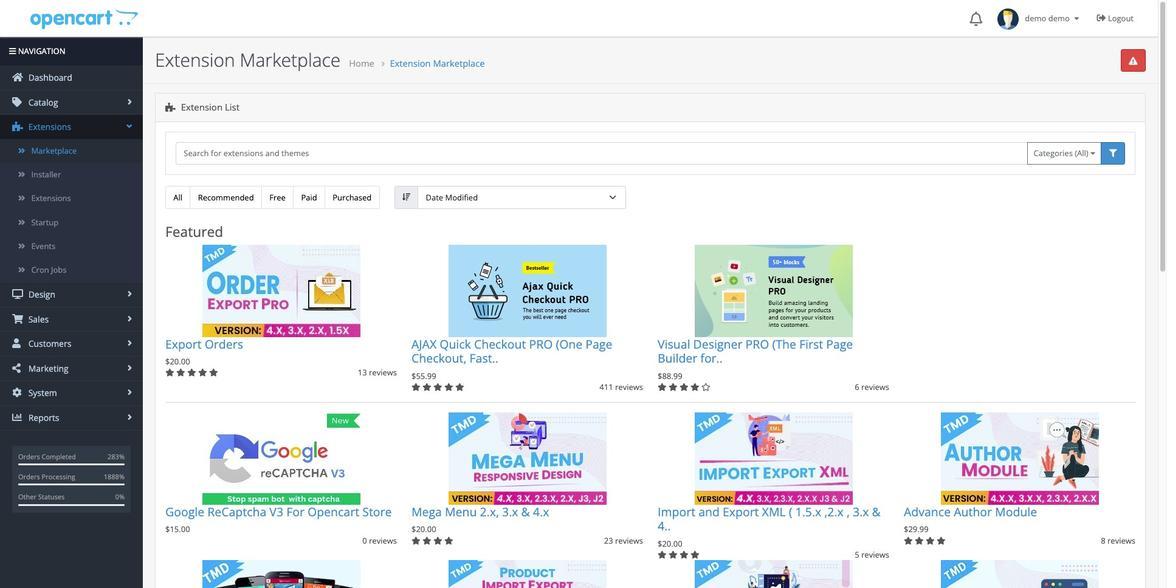 Task type: vqa. For each thing, say whether or not it's contained in the screenshot.
Startup Link
yes



Task type: locate. For each thing, give the bounding box(es) containing it.
sign out alt image
[[1097, 13, 1106, 22]]

extensions
[[26, 121, 71, 133], [31, 193, 71, 204]]

page for ajax quick checkout pro (one page checkout, fast..
[[586, 336, 612, 353]]

&
[[521, 504, 530, 520], [872, 504, 881, 520]]

2 3.x from the left
[[853, 504, 869, 520]]

reviews right 411
[[615, 382, 643, 393]]

logout link
[[1088, 0, 1146, 36]]

reviews for ajax quick checkout pro (one page checkout, fast..
[[615, 382, 643, 393]]

page right (one on the bottom of page
[[586, 336, 612, 353]]

startup
[[31, 217, 59, 228]]

reviews right 13 at the bottom left
[[369, 367, 397, 378]]

3.x
[[502, 504, 518, 520], [853, 504, 869, 520]]

demo left caret down image
[[1049, 13, 1070, 24]]

0 horizontal spatial pro
[[529, 336, 553, 353]]

quick
[[440, 336, 471, 353]]

ajax quick checkout pro (one page checkout, fast.. image
[[448, 245, 606, 337]]

1 horizontal spatial demo
[[1049, 13, 1070, 24]]

design link
[[0, 283, 143, 307]]

orders
[[205, 336, 243, 353], [18, 452, 40, 461], [18, 472, 40, 482]]

1 vertical spatial export
[[723, 504, 759, 520]]

1 horizontal spatial &
[[872, 504, 881, 520]]

extension left list at the left of the page
[[181, 101, 223, 113]]

3.x right 2.x,
[[502, 504, 518, 520]]

0 horizontal spatial demo
[[1025, 13, 1047, 24]]

0 vertical spatial $20.00
[[165, 356, 190, 367]]

customers
[[26, 338, 71, 350]]

2 pro from the left
[[746, 336, 769, 353]]

0 horizontal spatial export
[[165, 336, 202, 353]]

pro
[[529, 336, 553, 353], [746, 336, 769, 353]]

0 vertical spatial extensions link
[[0, 115, 143, 139]]

2 horizontal spatial $20.00
[[658, 539, 682, 549]]

list
[[225, 101, 240, 113]]

2 & from the left
[[872, 504, 881, 520]]

desktop image
[[12, 289, 23, 299]]

orders processing
[[18, 472, 75, 482]]

for..
[[701, 350, 723, 367]]

0 horizontal spatial &
[[521, 504, 530, 520]]

visual designer pro  (the first page builder for.. image
[[695, 245, 853, 337]]

(one
[[556, 336, 583, 353]]

0 horizontal spatial $20.00
[[165, 356, 190, 367]]

pro inside 'ajax quick checkout pro (one page checkout, fast.. $55.99'
[[529, 336, 553, 353]]

recommended
[[198, 192, 254, 203]]

extensions link down catalog link
[[0, 115, 143, 139]]

$29.99
[[904, 524, 929, 535]]

1 horizontal spatial $20.00
[[412, 524, 436, 535]]

cron jobs link
[[0, 258, 143, 282]]

shopping cart image
[[12, 314, 23, 324]]

catalog
[[26, 97, 58, 108]]

export inside import and export xml ( 1.5.x ,2.x , 3.x & 4.. $20.00
[[723, 504, 759, 520]]

6 reviews
[[855, 382, 889, 393]]

2 vertical spatial $20.00
[[658, 539, 682, 549]]

purchased link
[[325, 186, 380, 209]]

1 page from the left
[[586, 336, 612, 353]]

tag image
[[12, 97, 23, 107]]

pro left (one on the bottom of page
[[529, 336, 553, 353]]

import and export xml ( 1.5.x ,2.x , 3.x & 4.. $20.00
[[658, 504, 881, 549]]

2 vertical spatial orders
[[18, 472, 40, 482]]

reviews right 5
[[861, 550, 889, 561]]

filter image
[[1109, 150, 1117, 158]]

caret down image
[[1072, 15, 1082, 22]]

6
[[855, 382, 859, 393]]

reviews right 6
[[861, 382, 889, 393]]

for
[[286, 504, 305, 520]]

1 horizontal spatial export
[[723, 504, 759, 520]]

puzzle piece image
[[165, 103, 176, 112]]

marketplace
[[240, 47, 341, 72], [433, 57, 485, 69], [31, 145, 77, 156]]

1 vertical spatial $20.00
[[412, 524, 436, 535]]

orders for 283%
[[18, 452, 40, 461]]

$20.00 down the mega
[[412, 524, 436, 535]]

extensions down catalog at top left
[[26, 121, 71, 133]]

$15.00
[[165, 524, 190, 535]]

ajax quick checkout pro (one page checkout, fast.. $55.99
[[412, 336, 612, 382]]

1 horizontal spatial 3.x
[[853, 504, 869, 520]]

$20.00 inside import and export xml ( 1.5.x ,2.x , 3.x & 4.. $20.00
[[658, 539, 682, 549]]

star image
[[165, 369, 174, 377], [444, 384, 453, 391], [658, 384, 667, 391], [669, 384, 678, 391], [680, 384, 689, 391], [412, 537, 420, 545], [423, 537, 431, 545], [433, 537, 442, 545], [444, 537, 453, 545], [926, 537, 935, 545], [937, 537, 946, 545], [669, 551, 678, 559], [680, 551, 689, 559], [691, 551, 700, 559]]

0 vertical spatial export
[[165, 336, 202, 353]]

mega menu 2.x, 3.x & 4.x image
[[448, 413, 606, 505]]

demo right demo demo icon
[[1025, 13, 1047, 24]]

cog image
[[12, 388, 23, 398]]

signature hash does not match! image
[[1129, 57, 1138, 65]]

demo demo
[[1019, 13, 1072, 24]]

recommended link
[[190, 186, 262, 209]]

0 vertical spatial orders
[[205, 336, 243, 353]]

page right first
[[826, 336, 853, 353]]

,2.x
[[825, 504, 844, 520]]

sort amount down image
[[402, 194, 410, 201]]

2 extensions link from the top
[[0, 187, 143, 211]]

1 vertical spatial extensions link
[[0, 187, 143, 211]]

0
[[362, 535, 367, 546]]

$20.00 down 4..
[[658, 539, 682, 549]]

pro left '(the'
[[746, 336, 769, 353]]

star image
[[176, 369, 185, 377], [187, 369, 196, 377], [198, 369, 207, 377], [209, 369, 218, 377], [412, 384, 420, 391], [423, 384, 431, 391], [433, 384, 442, 391], [455, 384, 464, 391], [691, 384, 700, 391], [702, 384, 711, 391], [904, 537, 913, 545], [915, 537, 924, 545], [658, 551, 667, 559]]

advance author module image
[[941, 413, 1099, 505]]

mega
[[412, 504, 442, 520]]

system
[[26, 388, 57, 399]]

processing
[[42, 472, 75, 482]]

marketplace link
[[0, 139, 143, 163]]

author
[[954, 504, 992, 520]]

& left 4.x
[[521, 504, 530, 520]]

$55.99
[[412, 371, 436, 382]]

catalog link
[[0, 90, 143, 115]]

& inside import and export xml ( 1.5.x ,2.x , 3.x & 4.. $20.00
[[872, 504, 881, 520]]

1 horizontal spatial extension marketplace
[[390, 57, 485, 69]]

1 3.x from the left
[[502, 504, 518, 520]]

1 horizontal spatial marketplace
[[240, 47, 341, 72]]

13
[[358, 367, 367, 378]]

3.x right ,
[[853, 504, 869, 520]]

23 reviews
[[604, 535, 643, 546]]

paid
[[301, 192, 317, 203]]

1 horizontal spatial pro
[[746, 336, 769, 353]]

page
[[586, 336, 612, 353], [826, 336, 853, 353]]

extensions down installer
[[31, 193, 71, 204]]

& right ,
[[872, 504, 881, 520]]

page inside 'ajax quick checkout pro (one page checkout, fast.. $55.99'
[[586, 336, 612, 353]]

demo demo link
[[992, 0, 1088, 36]]

pro inside visual designer pro (the first page builder for.. $88.99
[[746, 336, 769, 353]]

installer link
[[0, 163, 143, 187]]

page for visual designer pro (the first page builder for..
[[826, 336, 853, 353]]

visual designer pro (the first page builder for.. link
[[658, 336, 853, 367]]

2 demo from the left
[[1049, 13, 1070, 24]]

8
[[1101, 535, 1106, 546]]

reviews inside google recaptcha v3 for opencart store $15.00 0 reviews
[[369, 535, 397, 546]]

logout
[[1108, 13, 1134, 24]]

1 & from the left
[[521, 504, 530, 520]]

Search for extensions and themes text field
[[176, 142, 1028, 165]]

411 reviews
[[600, 382, 643, 393]]

3.x inside import and export xml ( 1.5.x ,2.x , 3.x & 4.. $20.00
[[853, 504, 869, 520]]

orders for 1888%
[[18, 472, 40, 482]]

import
[[658, 504, 696, 520]]

extensions link down installer
[[0, 187, 143, 211]]

reviews right 23
[[615, 535, 643, 546]]

1 pro from the left
[[529, 336, 553, 353]]

$20.00 inside export orders $20.00
[[165, 356, 190, 367]]

0 horizontal spatial 3.x
[[502, 504, 518, 520]]

tmd product  import  export multilanguage ( 2.x .. image
[[448, 561, 606, 588]]

extension
[[155, 47, 235, 72], [390, 57, 431, 69], [181, 101, 223, 113]]

chart bar image
[[12, 413, 23, 423]]

reviews right "8"
[[1108, 535, 1136, 546]]

reviews right 0
[[369, 535, 397, 546]]

8 reviews
[[1101, 535, 1136, 546]]

xml
[[762, 504, 786, 520]]

2 page from the left
[[826, 336, 853, 353]]

$20.00 down export orders link
[[165, 356, 190, 367]]

all
[[173, 192, 182, 203]]

1 vertical spatial orders
[[18, 452, 40, 461]]

page inside visual designer pro (the first page builder for.. $88.99
[[826, 336, 853, 353]]

extension up extension list
[[155, 47, 235, 72]]

,
[[847, 504, 850, 520]]

1 horizontal spatial page
[[826, 336, 853, 353]]

0 horizontal spatial page
[[586, 336, 612, 353]]

other statuses
[[18, 493, 65, 502]]

mega menu 2.x, 3.x & 4.x $20.00
[[412, 504, 549, 535]]



Task type: describe. For each thing, give the bounding box(es) containing it.
other
[[18, 493, 36, 502]]

reports
[[26, 412, 59, 424]]

4..
[[658, 518, 671, 535]]

dashboard
[[26, 72, 72, 83]]

paid link
[[293, 186, 325, 209]]

home image
[[12, 72, 23, 82]]

sales link
[[0, 307, 143, 332]]

2 horizontal spatial marketplace
[[433, 57, 485, 69]]

advance author module $29.99
[[904, 504, 1037, 535]]

export orders link
[[165, 336, 243, 353]]

reports link
[[0, 406, 143, 430]]

free link
[[261, 186, 294, 209]]

events
[[31, 241, 55, 252]]

1888%
[[104, 472, 125, 482]]

13 reviews
[[358, 367, 397, 378]]

ajax quick checkout pro (one page checkout, fast.. link
[[412, 336, 612, 367]]

0 horizontal spatial marketplace
[[31, 145, 77, 156]]

cron
[[31, 264, 49, 275]]

reviews for advance author module
[[1108, 535, 1136, 546]]

statuses
[[38, 493, 65, 502]]

import and export xml ( 1.5.x ,2.x , 3.x & 4.. link
[[658, 504, 881, 535]]

home link
[[349, 57, 374, 69]]

v3
[[270, 504, 283, 520]]

featured
[[165, 222, 223, 241]]

completed
[[42, 452, 76, 461]]

design
[[26, 289, 55, 300]]

$88.99
[[658, 371, 682, 382]]

customers link
[[0, 332, 143, 356]]

all link
[[165, 186, 191, 209]]

user image
[[12, 339, 23, 349]]

3.x inside mega menu 2.x, 3.x & 4.x $20.00
[[502, 504, 518, 520]]

marketing link
[[0, 357, 143, 381]]

bell image
[[970, 12, 983, 26]]

visual
[[658, 336, 690, 353]]

2.x,
[[480, 504, 499, 520]]

categories
[[1034, 148, 1073, 159]]

startup link
[[0, 211, 143, 234]]

navigation
[[16, 46, 65, 57]]

mega menu 2.x, 3.x & 4.x link
[[412, 504, 549, 520]]

dashboard link
[[0, 66, 143, 90]]

events link
[[0, 234, 143, 258]]

visual designer pro (the first page builder for.. $88.99
[[658, 336, 853, 382]]

0%
[[115, 493, 125, 502]]

$20.00 inside mega menu 2.x, 3.x & 4.x $20.00
[[412, 524, 436, 535]]

google recaptcha v3 for opencart store image
[[202, 413, 360, 505]]

opencart
[[308, 504, 359, 520]]

reviews for mega menu 2.x, 3.x & 4.x
[[615, 535, 643, 546]]

designer
[[693, 336, 743, 353]]

advance
[[904, 504, 951, 520]]

1 demo from the left
[[1025, 13, 1047, 24]]

23
[[604, 535, 613, 546]]

& inside mega menu 2.x, 3.x & 4.x $20.00
[[521, 504, 530, 520]]

fast..
[[470, 350, 498, 367]]

puzzle piece image
[[12, 122, 23, 132]]

4.x
[[533, 504, 549, 520]]

free
[[269, 192, 286, 203]]

5
[[855, 550, 859, 561]]

reviews for export orders
[[369, 367, 397, 378]]

store
[[362, 504, 392, 520]]

extension right home
[[390, 57, 431, 69]]

latest mobile theme image
[[202, 561, 360, 588]]

google
[[165, 504, 204, 520]]

system link
[[0, 381, 143, 406]]

checkout,
[[412, 350, 467, 367]]

opencart image
[[29, 7, 138, 29]]

popup window image
[[941, 561, 1099, 588]]

cron jobs
[[31, 264, 67, 275]]

checkout
[[474, 336, 526, 353]]

export inside export orders $20.00
[[165, 336, 202, 353]]

bars image
[[9, 47, 16, 55]]

caret down image
[[1091, 150, 1096, 158]]

menu
[[445, 504, 477, 520]]

0 vertical spatial extensions
[[26, 121, 71, 133]]

(all)
[[1075, 148, 1089, 159]]

export orders $20.00
[[165, 336, 243, 367]]

extension list
[[179, 101, 240, 113]]

categories (all)
[[1034, 148, 1091, 159]]

recaptcha
[[207, 504, 266, 520]]

import and export xml ( 1.5.x ,2.x , 3.x & 4.. image
[[695, 413, 853, 505]]

first
[[799, 336, 823, 353]]

1 vertical spatial extensions
[[31, 193, 71, 204]]

1.5.x
[[795, 504, 821, 520]]

sales
[[26, 314, 49, 325]]

and
[[699, 504, 720, 520]]

extension marketplace link
[[390, 57, 485, 69]]

home
[[349, 57, 374, 69]]

1 extensions link from the top
[[0, 115, 143, 139]]

reviews for import and export xml ( 1.5.x ,2.x , 3.x & 4..
[[861, 550, 889, 561]]

(
[[789, 504, 792, 520]]

reviews for visual designer pro (the first page builder for..
[[861, 382, 889, 393]]

5 reviews
[[855, 550, 889, 561]]

orders inside export orders $20.00
[[205, 336, 243, 353]]

google recaptcha v3 for opencart store $15.00 0 reviews
[[165, 504, 397, 546]]

jobs
[[51, 264, 67, 275]]

ajax
[[412, 336, 437, 353]]

marketing
[[26, 363, 68, 374]]

demo demo image
[[998, 9, 1019, 30]]

411
[[600, 382, 613, 393]]

installer
[[31, 169, 61, 180]]

283%
[[108, 452, 125, 461]]

0 horizontal spatial extension marketplace
[[155, 47, 341, 72]]

export orders image
[[202, 245, 360, 337]]

purchased
[[333, 192, 372, 203]]

subcategory image module image
[[695, 561, 853, 588]]

google recaptcha v3 for opencart store link
[[165, 504, 392, 520]]

orders completed
[[18, 452, 76, 461]]

share alt image
[[12, 363, 23, 373]]



